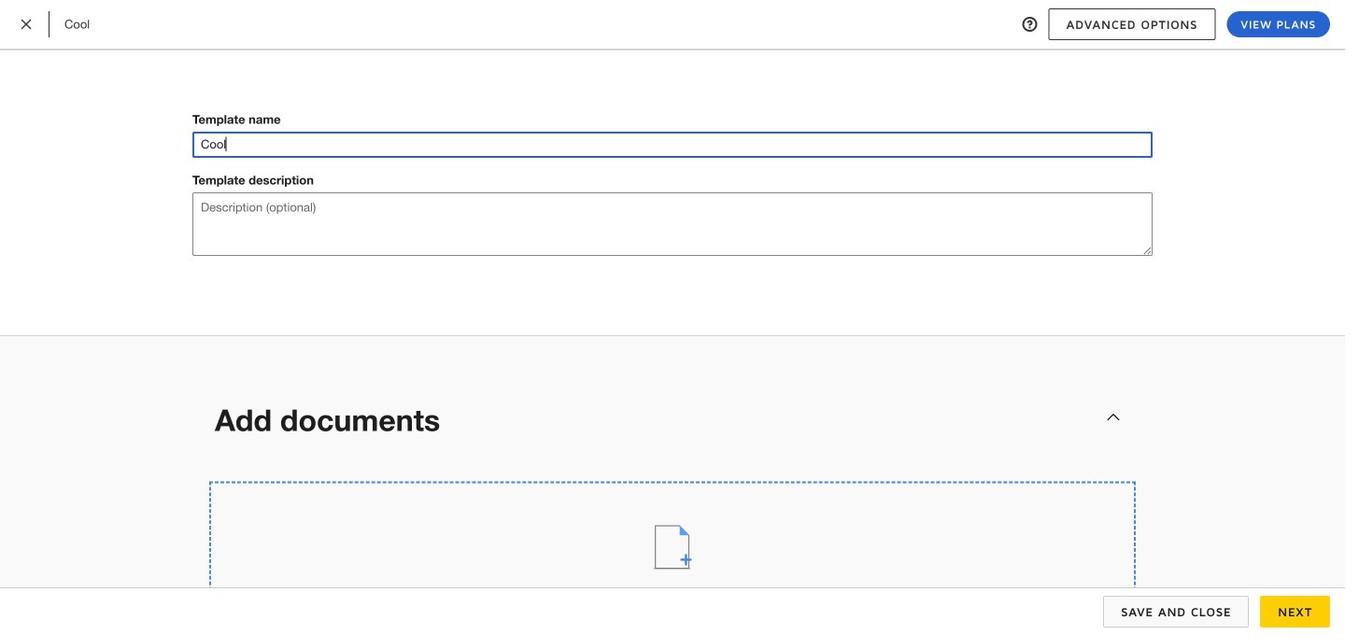 Task type: vqa. For each thing, say whether or not it's contained in the screenshot.
Description (optional) text box
yes



Task type: describe. For each thing, give the bounding box(es) containing it.
Description (optional) text field
[[192, 192, 1153, 256]]



Task type: locate. For each thing, give the bounding box(es) containing it.
Template name text field
[[193, 133, 1152, 157]]



